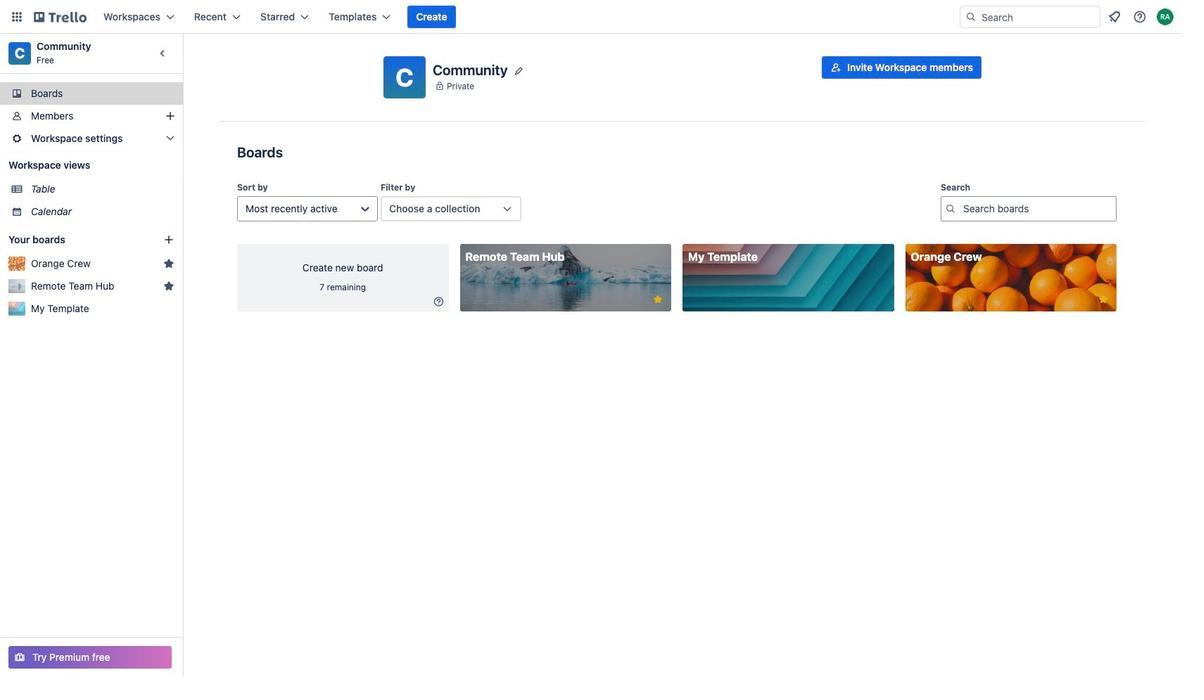 Task type: describe. For each thing, give the bounding box(es) containing it.
open information menu image
[[1133, 10, 1147, 24]]

primary element
[[0, 0, 1183, 34]]

search image
[[966, 11, 977, 23]]

Search boards text field
[[941, 196, 1117, 222]]

1 starred icon image from the top
[[163, 258, 175, 270]]

Search field
[[977, 7, 1100, 27]]

2 starred icon image from the top
[[163, 281, 175, 292]]

ruby anderson (rubyanderson7) image
[[1157, 8, 1174, 25]]



Task type: locate. For each thing, give the bounding box(es) containing it.
starred icon image
[[163, 258, 175, 270], [163, 281, 175, 292]]

0 notifications image
[[1106, 8, 1123, 25]]

back to home image
[[34, 6, 87, 28]]

1 vertical spatial starred icon image
[[163, 281, 175, 292]]

sm image
[[432, 295, 446, 309]]

0 vertical spatial starred icon image
[[163, 258, 175, 270]]

workspace navigation collapse icon image
[[153, 44, 173, 63]]

add board image
[[163, 234, 175, 246]]

your boards with 3 items element
[[8, 232, 142, 248]]

click to unstar this board. it will be removed from your starred list. image
[[652, 294, 664, 306]]



Task type: vqa. For each thing, say whether or not it's contained in the screenshot.
Open information menu ICON
yes



